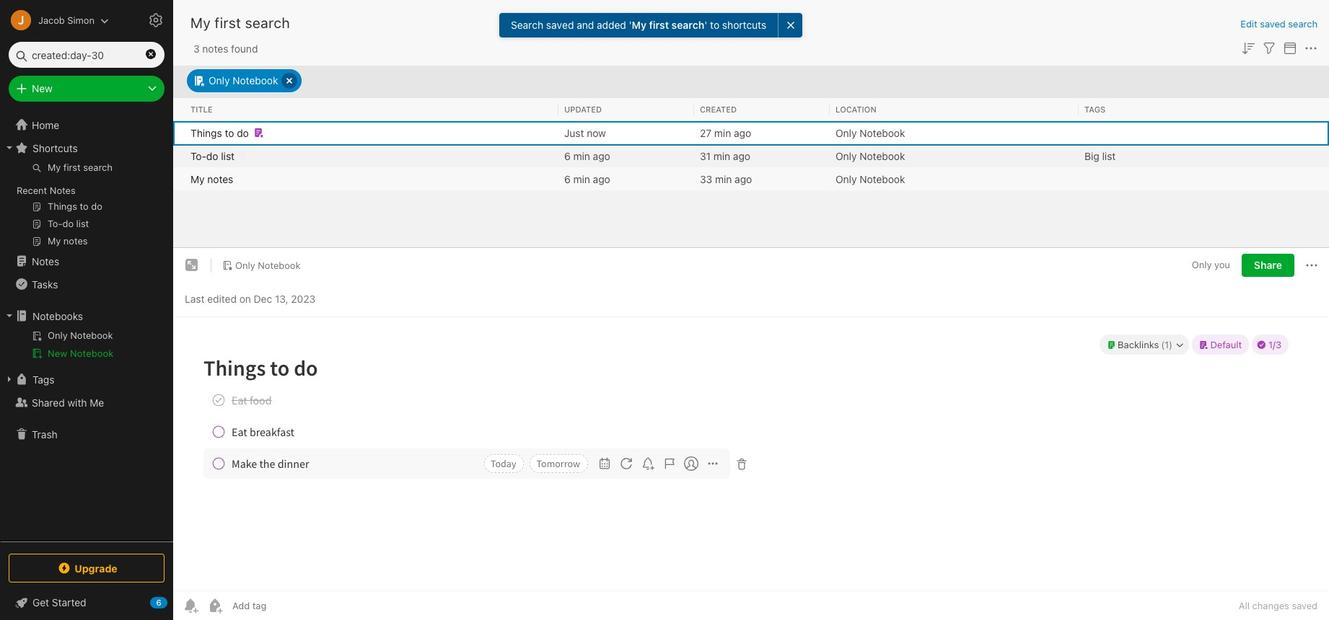 Task type: vqa. For each thing, say whether or not it's contained in the screenshot.
the Simon
yes



Task type: describe. For each thing, give the bounding box(es) containing it.
tasks button
[[0, 273, 172, 296]]

notes inside group
[[50, 185, 76, 196]]

with
[[67, 397, 87, 409]]

my for my first search
[[191, 14, 211, 31]]

1 ' from the left
[[629, 19, 632, 31]]

add filters image
[[1261, 40, 1278, 57]]

jacob simon
[[38, 14, 95, 26]]

recent notes group
[[0, 159, 172, 255]]

0 vertical spatial do
[[237, 126, 249, 139]]

note window element
[[173, 248, 1329, 621]]

now
[[587, 126, 606, 139]]

started
[[52, 597, 86, 609]]

0 horizontal spatial first
[[215, 14, 241, 31]]

expand note image
[[183, 257, 201, 274]]

things to do
[[191, 126, 249, 139]]

0 vertical spatial tags
[[1085, 104, 1106, 113]]

found
[[231, 42, 258, 54]]

my notes
[[191, 172, 233, 185]]

added
[[597, 19, 627, 31]]

33 min ago
[[700, 172, 752, 185]]

2 ' from the left
[[705, 19, 708, 31]]

dec
[[254, 293, 272, 305]]

created
[[700, 104, 737, 113]]

27
[[700, 126, 712, 139]]

0 vertical spatial only notebook button
[[187, 69, 302, 92]]

Sort options field
[[1240, 39, 1257, 57]]

1 list from the left
[[221, 149, 235, 162]]

notes for my
[[207, 172, 233, 185]]

shared with me link
[[0, 391, 172, 414]]

share button
[[1242, 254, 1295, 277]]

all
[[1239, 600, 1250, 612]]

3 notes found
[[193, 42, 258, 54]]

upgrade button
[[9, 554, 165, 583]]

27 min ago
[[700, 126, 751, 139]]

recent notes
[[17, 185, 76, 196]]

1 horizontal spatial first
[[649, 19, 669, 31]]

updated
[[564, 104, 602, 113]]

Account field
[[0, 6, 109, 35]]

search saved and added ' my first search ' to shortcuts
[[511, 19, 767, 31]]

things
[[191, 126, 222, 139]]

to-
[[191, 149, 206, 162]]

search for my first search
[[245, 14, 290, 31]]

my right added
[[632, 19, 647, 31]]

6 inside help and learning task checklist 'field'
[[156, 598, 161, 608]]

saved for edit
[[1260, 18, 1286, 30]]

get
[[32, 597, 49, 609]]

new for new notebook
[[48, 348, 67, 359]]

home
[[32, 119, 59, 131]]

shortcuts button
[[0, 136, 172, 159]]

3
[[193, 42, 200, 54]]

upgrade
[[75, 562, 117, 575]]

row group containing things to do
[[173, 121, 1329, 190]]

2023
[[291, 293, 315, 305]]

shortcuts
[[32, 142, 78, 154]]

to-do list
[[191, 149, 235, 162]]

new for new
[[32, 82, 53, 95]]

edit saved search
[[1241, 18, 1318, 30]]

share
[[1254, 259, 1282, 271]]

13,
[[275, 293, 288, 305]]

home link
[[0, 113, 173, 136]]

notebook inside new notebook button
[[70, 348, 114, 359]]

tasks
[[32, 278, 58, 290]]

settings image
[[147, 12, 165, 29]]

new notebook button
[[0, 345, 172, 362]]



Task type: locate. For each thing, give the bounding box(es) containing it.
only
[[209, 74, 230, 87], [836, 126, 857, 139], [836, 149, 857, 162], [836, 172, 857, 185], [1192, 259, 1212, 271], [235, 259, 255, 271]]

2 horizontal spatial saved
[[1292, 600, 1318, 612]]

search
[[245, 14, 290, 31], [1288, 18, 1318, 30], [672, 19, 705, 31]]

0 horizontal spatial search
[[245, 14, 290, 31]]

0 horizontal spatial saved
[[546, 19, 574, 31]]

2 cell from the top
[[173, 144, 185, 167]]

big list
[[1085, 149, 1116, 162]]

0 vertical spatial to
[[710, 19, 720, 31]]

new notebook
[[48, 348, 114, 359]]

1 vertical spatial only notebook button
[[217, 255, 306, 276]]

Help and Learning task checklist field
[[0, 592, 173, 615]]

do up my notes
[[206, 149, 218, 162]]

2 list from the left
[[1102, 149, 1116, 162]]

More actions field
[[1303, 254, 1321, 277]]

tags inside button
[[32, 373, 54, 386]]

1 6 min ago from the top
[[564, 149, 610, 162]]

0 vertical spatial notes
[[50, 185, 76, 196]]

my
[[191, 14, 211, 31], [632, 19, 647, 31], [191, 172, 205, 185]]

new inside button
[[48, 348, 67, 359]]

33
[[700, 172, 712, 185]]

last
[[185, 293, 205, 305]]

notes
[[202, 42, 228, 54], [207, 172, 233, 185]]

shared with me
[[32, 397, 104, 409]]

just
[[564, 126, 584, 139]]

only notebook inside note window 'element'
[[235, 259, 300, 271]]

add a reminder image
[[182, 597, 199, 615]]

notes
[[50, 185, 76, 196], [32, 255, 59, 267]]

new down notebooks
[[48, 348, 67, 359]]

shared
[[32, 397, 65, 409]]

1 horizontal spatial tags
[[1085, 104, 1106, 113]]

None search field
[[19, 42, 154, 68]]

1 vertical spatial new
[[48, 348, 67, 359]]

more actions image
[[1303, 257, 1321, 274]]

notes right recent
[[50, 185, 76, 196]]

1 vertical spatial 6 min ago
[[564, 172, 610, 185]]

tags button
[[0, 368, 172, 391]]

location
[[836, 104, 877, 113]]

notes for 3
[[202, 42, 228, 54]]

first up 3 notes found
[[215, 14, 241, 31]]

cell left things
[[173, 121, 185, 144]]

shortcuts
[[723, 19, 767, 31]]

just now
[[564, 126, 606, 139]]

'
[[629, 19, 632, 31], [705, 19, 708, 31]]

first
[[215, 14, 241, 31], [649, 19, 669, 31]]

Add tag field
[[231, 600, 339, 613]]

saved for search
[[546, 19, 574, 31]]

More options field
[[1302, 39, 1320, 57]]

get started
[[32, 597, 86, 609]]

1 horizontal spatial do
[[237, 126, 249, 139]]

min
[[714, 126, 731, 139], [573, 149, 590, 162], [713, 149, 730, 162], [573, 172, 590, 185], [715, 172, 732, 185]]

0 vertical spatial new
[[32, 82, 53, 95]]

tree
[[0, 113, 173, 541]]

list right big
[[1102, 149, 1116, 162]]

6 min ago
[[564, 149, 610, 162], [564, 172, 610, 185]]

saved
[[1260, 18, 1286, 30], [546, 19, 574, 31], [1292, 600, 1318, 612]]

cell for to-do list
[[173, 144, 185, 167]]

only notebook button up 'dec'
[[217, 255, 306, 276]]

edit
[[1241, 18, 1257, 30]]

Add filters field
[[1261, 39, 1278, 57]]

only notebook
[[209, 74, 278, 87], [836, 126, 905, 139], [836, 149, 905, 162], [836, 172, 905, 185], [235, 259, 300, 271]]

1 vertical spatial tags
[[32, 373, 54, 386]]

0 horizontal spatial '
[[629, 19, 632, 31]]

saved right edit
[[1260, 18, 1286, 30]]

jacob
[[38, 14, 65, 26]]

31
[[700, 149, 711, 162]]

recent
[[17, 185, 47, 196]]

0 horizontal spatial to
[[225, 126, 234, 139]]

saved inside edit saved search button
[[1260, 18, 1286, 30]]

search up the more options field
[[1288, 18, 1318, 30]]

to
[[710, 19, 720, 31], [225, 126, 234, 139]]

and
[[577, 19, 594, 31]]

search
[[511, 19, 544, 31]]

you
[[1214, 259, 1230, 271]]

cell left "to-"
[[173, 144, 185, 167]]

1 horizontal spatial list
[[1102, 149, 1116, 162]]

trash link
[[0, 423, 172, 446]]

title
[[191, 104, 213, 113]]

me
[[90, 397, 104, 409]]

View options field
[[1278, 39, 1299, 57]]

last edited on dec 13, 2023
[[185, 293, 315, 305]]

1 row group from the top
[[173, 98, 1329, 121]]

my up 3 on the top
[[191, 14, 211, 31]]

new notebook group
[[0, 328, 172, 368]]

cell
[[173, 121, 185, 144], [173, 144, 185, 167]]

my for my notes
[[191, 172, 205, 185]]

1 vertical spatial notes
[[32, 255, 59, 267]]

row group
[[173, 98, 1329, 121], [173, 121, 1329, 190]]

search for edit saved search
[[1288, 18, 1318, 30]]

notes right 3 on the top
[[202, 42, 228, 54]]

Note Editor text field
[[173, 318, 1329, 591]]

2 vertical spatial 6
[[156, 598, 161, 608]]

0 vertical spatial 6 min ago
[[564, 149, 610, 162]]

0 vertical spatial notes
[[202, 42, 228, 54]]

1 horizontal spatial saved
[[1260, 18, 1286, 30]]

1 cell from the top
[[173, 121, 185, 144]]

tags up big
[[1085, 104, 1106, 113]]

1 horizontal spatial search
[[672, 19, 705, 31]]

0 vertical spatial 6
[[564, 149, 571, 162]]

tree containing home
[[0, 113, 173, 541]]

1 vertical spatial 6
[[564, 172, 571, 185]]

simon
[[67, 14, 95, 26]]

2 row group from the top
[[173, 121, 1329, 190]]

saved inside note window 'element'
[[1292, 600, 1318, 612]]

expand tags image
[[4, 374, 15, 385]]

1 horizontal spatial to
[[710, 19, 720, 31]]

1 horizontal spatial '
[[705, 19, 708, 31]]

new
[[32, 82, 53, 95], [48, 348, 67, 359]]

ago
[[734, 126, 751, 139], [593, 149, 610, 162], [733, 149, 750, 162], [593, 172, 610, 185], [735, 172, 752, 185]]

notebook inside note window 'element'
[[258, 259, 300, 271]]

new up home
[[32, 82, 53, 95]]

0 horizontal spatial list
[[221, 149, 235, 162]]

search up 'found'
[[245, 14, 290, 31]]

0 horizontal spatial do
[[206, 149, 218, 162]]

big
[[1085, 149, 1100, 162]]

changes
[[1252, 600, 1289, 612]]

notebooks
[[32, 310, 83, 322]]

only notebook button down 'found'
[[187, 69, 302, 92]]

2 6 min ago from the top
[[564, 172, 610, 185]]

all changes saved
[[1239, 600, 1318, 612]]

new button
[[9, 76, 165, 102]]

to left shortcuts
[[710, 19, 720, 31]]

add tag image
[[206, 597, 224, 615]]

first right added
[[649, 19, 669, 31]]

do
[[237, 126, 249, 139], [206, 149, 218, 162]]

search inside button
[[1288, 18, 1318, 30]]

Search text field
[[19, 42, 154, 68]]

cell for things to do
[[173, 121, 185, 144]]

expand notebooks image
[[4, 310, 15, 322]]

1 vertical spatial notes
[[207, 172, 233, 185]]

saved left and
[[546, 19, 574, 31]]

list down things to do
[[221, 149, 235, 162]]

on
[[239, 293, 251, 305]]

my inside row group
[[191, 172, 205, 185]]

tags
[[1085, 104, 1106, 113], [32, 373, 54, 386]]

my first search
[[191, 14, 290, 31]]

notebooks link
[[0, 305, 172, 328]]

list
[[221, 149, 235, 162], [1102, 149, 1116, 162]]

new inside popup button
[[32, 82, 53, 95]]

trash
[[32, 428, 58, 441]]

edit saved search button
[[1241, 17, 1318, 31]]

2 horizontal spatial search
[[1288, 18, 1318, 30]]

31 min ago
[[700, 149, 750, 162]]

6
[[564, 149, 571, 162], [564, 172, 571, 185], [156, 598, 161, 608]]

notes up tasks
[[32, 255, 59, 267]]

do right things
[[237, 126, 249, 139]]

1 vertical spatial do
[[206, 149, 218, 162]]

saved right changes
[[1292, 600, 1318, 612]]

my down "to-"
[[191, 172, 205, 185]]

0 horizontal spatial tags
[[32, 373, 54, 386]]

row group containing title
[[173, 98, 1329, 121]]

only notebook button
[[187, 69, 302, 92], [217, 255, 306, 276]]

notebook
[[233, 74, 278, 87], [860, 126, 905, 139], [860, 149, 905, 162], [860, 172, 905, 185], [258, 259, 300, 271], [70, 348, 114, 359]]

edited
[[207, 293, 237, 305]]

' right added
[[629, 19, 632, 31]]

to right things
[[225, 126, 234, 139]]

click to collapse image
[[168, 594, 179, 611]]

search left shortcuts
[[672, 19, 705, 31]]

notes down to-do list
[[207, 172, 233, 185]]

' left shortcuts
[[705, 19, 708, 31]]

only you
[[1192, 259, 1230, 271]]

notes link
[[0, 250, 172, 273]]

1 vertical spatial to
[[225, 126, 234, 139]]

tags up shared
[[32, 373, 54, 386]]



